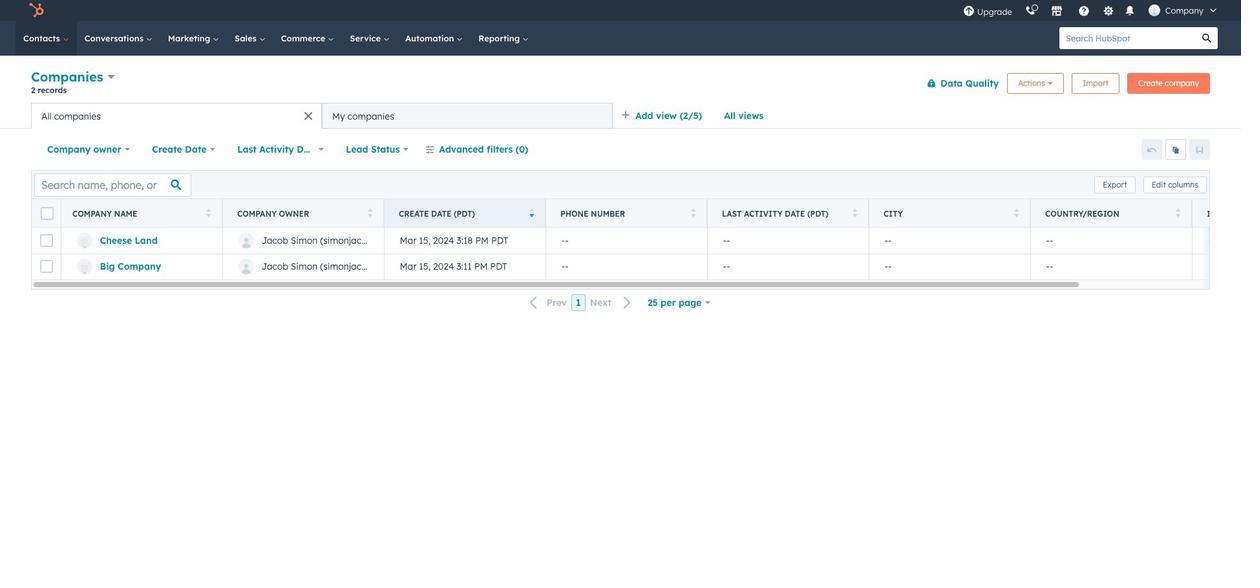 Task type: vqa. For each thing, say whether or not it's contained in the screenshot.
the right Link opens in a new window icon
no



Task type: describe. For each thing, give the bounding box(es) containing it.
jacob simon image
[[1149, 5, 1161, 16]]

pagination navigation
[[522, 294, 640, 311]]

descending sort. press to sort ascending. image
[[529, 208, 534, 217]]

marketplaces image
[[1052, 6, 1063, 17]]

3 press to sort. image from the left
[[691, 208, 696, 217]]

4 press to sort. image from the left
[[1015, 208, 1019, 217]]

1 press to sort. image from the left
[[206, 208, 211, 217]]

2 press to sort. element from the left
[[368, 208, 373, 219]]

6 press to sort. element from the left
[[1176, 208, 1181, 219]]

Search name, phone, or domain search field
[[34, 173, 191, 196]]



Task type: locate. For each thing, give the bounding box(es) containing it.
press to sort. image for 6th press to sort. element from the left
[[1176, 208, 1181, 217]]

3 press to sort. element from the left
[[691, 208, 696, 219]]

press to sort. element
[[206, 208, 211, 219], [368, 208, 373, 219], [691, 208, 696, 219], [853, 208, 858, 219], [1015, 208, 1019, 219], [1176, 208, 1181, 219]]

5 press to sort. element from the left
[[1015, 208, 1019, 219]]

2 press to sort. image from the left
[[368, 208, 373, 217]]

press to sort. image for fourth press to sort. element from the left
[[853, 208, 858, 217]]

1 press to sort. element from the left
[[206, 208, 211, 219]]

0 horizontal spatial press to sort. image
[[853, 208, 858, 217]]

1 press to sort. image from the left
[[853, 208, 858, 217]]

2 press to sort. image from the left
[[1176, 208, 1181, 217]]

descending sort. press to sort ascending. element
[[529, 208, 534, 219]]

menu
[[957, 0, 1226, 21]]

press to sort. image
[[206, 208, 211, 217], [368, 208, 373, 217], [691, 208, 696, 217], [1015, 208, 1019, 217]]

press to sort. image
[[853, 208, 858, 217], [1176, 208, 1181, 217]]

banner
[[31, 66, 1211, 103]]

Search HubSpot search field
[[1060, 27, 1197, 49]]

4 press to sort. element from the left
[[853, 208, 858, 219]]

1 horizontal spatial press to sort. image
[[1176, 208, 1181, 217]]



